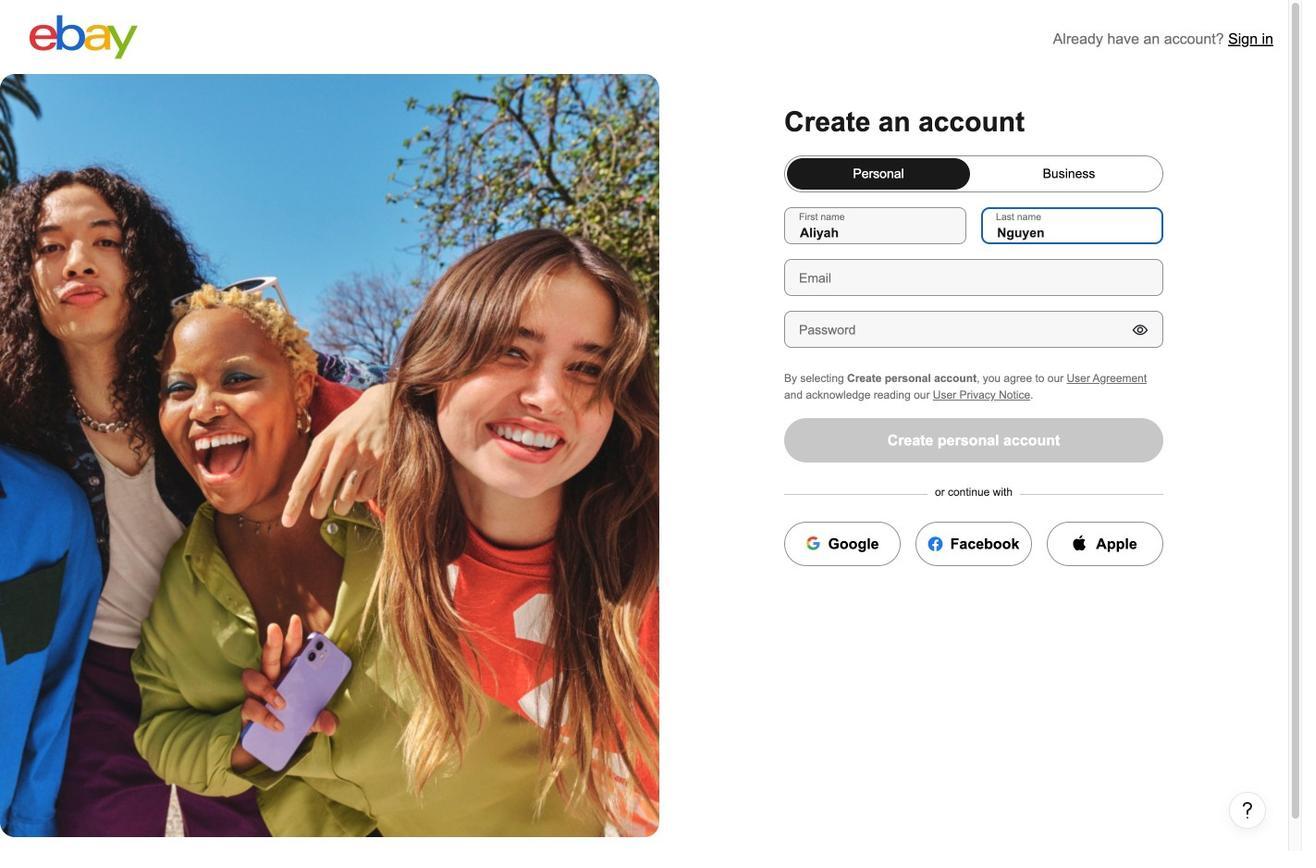 Task type: locate. For each thing, give the bounding box(es) containing it.
main content
[[0, 28, 1289, 837]]

buyer reg individual background image image
[[0, 74, 660, 837]]

None password field
[[785, 311, 1164, 348]]

footer
[[0, 837, 1289, 851]]

None text field
[[785, 259, 1164, 296]]

None text field
[[785, 207, 967, 244], [982, 207, 1164, 244], [785, 207, 967, 244], [982, 207, 1164, 244]]



Task type: describe. For each thing, give the bounding box(es) containing it.
help, opens dialogs image
[[1239, 801, 1257, 820]]



